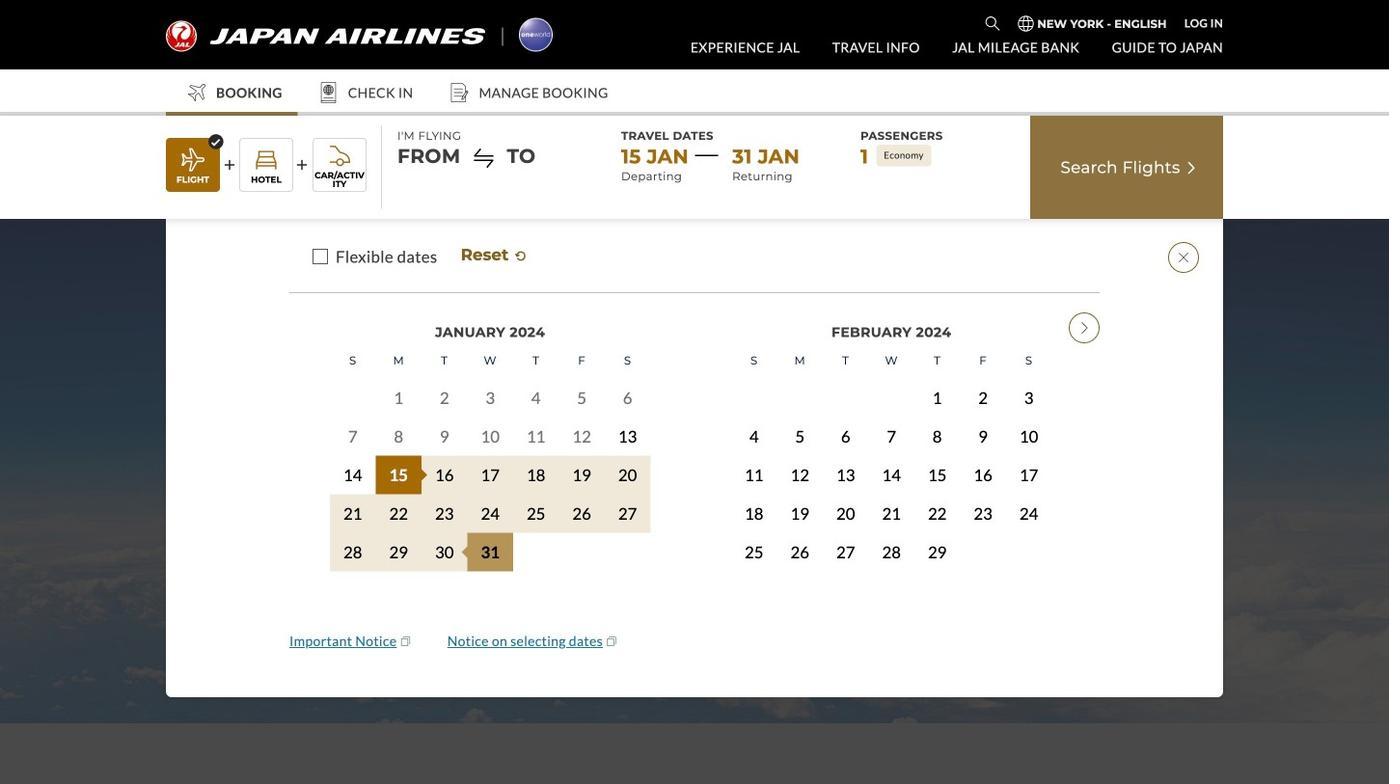Task type: vqa. For each thing, say whether or not it's contained in the screenshot.
tab list
no



Task type: locate. For each thing, give the bounding box(es) containing it.
1 horizontal spatial monday element
[[777, 342, 823, 378]]

1 horizontal spatial saturday element
[[1006, 342, 1052, 378]]

1 horizontal spatial friday element
[[960, 342, 1006, 378]]

monday element for sunday element for first thursday element from right's wednesday element
[[777, 342, 823, 378]]

2 friday element from the left
[[960, 342, 1006, 378]]

2 wednesday element from the left
[[869, 342, 914, 378]]

sunday element
[[330, 342, 376, 378], [731, 342, 777, 378]]

sunday element for first thursday element from right's wednesday element
[[731, 342, 777, 378]]

0 horizontal spatial tuesday element
[[421, 342, 467, 378]]

sunday element for wednesday element related to first thursday element
[[330, 342, 376, 378]]

1 wednesday element from the left
[[467, 342, 513, 378]]

0 horizontal spatial thursday element
[[513, 342, 559, 378]]

2 tuesday element from the left
[[823, 342, 869, 378]]

monday element
[[376, 342, 421, 378], [777, 342, 823, 378]]

1 horizontal spatial thursday element
[[914, 342, 960, 378]]

0 horizontal spatial monday element
[[376, 342, 421, 378]]

thursday element
[[513, 342, 559, 378], [914, 342, 960, 378]]

1 friday element from the left
[[559, 342, 605, 378]]

friday element for first thursday element from right
[[960, 342, 1006, 378]]

tuesday element for first thursday element from right's wednesday element
[[823, 342, 869, 378]]

1 saturday element from the left
[[605, 342, 651, 378]]

0 horizontal spatial saturday element
[[605, 342, 651, 378]]

1 sunday element from the left
[[330, 342, 376, 378]]

1 horizontal spatial tuesday element
[[823, 342, 869, 378]]

wednesday element
[[467, 342, 513, 378], [869, 342, 914, 378]]

1 horizontal spatial wednesday element
[[869, 342, 914, 378]]

wednesday element for first thursday element
[[467, 342, 513, 378]]

1 tuesday element from the left
[[421, 342, 467, 378]]

2 sunday element from the left
[[731, 342, 777, 378]]

1 monday element from the left
[[376, 342, 421, 378]]

0 horizontal spatial friday element
[[559, 342, 605, 378]]

2 saturday element from the left
[[1006, 342, 1052, 378]]

2 monday element from the left
[[777, 342, 823, 378]]

saturday element
[[605, 342, 651, 378], [1006, 342, 1052, 378]]

tuesday element
[[421, 342, 467, 378], [823, 342, 869, 378]]

friday element
[[559, 342, 605, 378], [960, 342, 1006, 378]]

0 horizontal spatial sunday element
[[330, 342, 376, 378]]

0 horizontal spatial wednesday element
[[467, 342, 513, 378]]

1 horizontal spatial sunday element
[[731, 342, 777, 378]]

saturday element for friday element for first thursday element from right
[[1006, 342, 1052, 378]]



Task type: describe. For each thing, give the bounding box(es) containing it.
reset image
[[513, 248, 529, 264]]

japan airlines image
[[166, 21, 485, 52]]

one world image
[[519, 18, 553, 52]]

1 thursday element from the left
[[513, 342, 559, 378]]

tuesday element for wednesday element related to first thursday element
[[421, 342, 467, 378]]

close image
[[1168, 242, 1199, 273]]

monday element for wednesday element related to first thursday element's sunday element
[[376, 342, 421, 378]]

2 thursday element from the left
[[914, 342, 960, 378]]

friday element for first thursday element
[[559, 342, 605, 378]]

wednesday element for first thursday element from right
[[869, 342, 914, 378]]

saturday element for friday element related to first thursday element
[[605, 342, 651, 378]]



